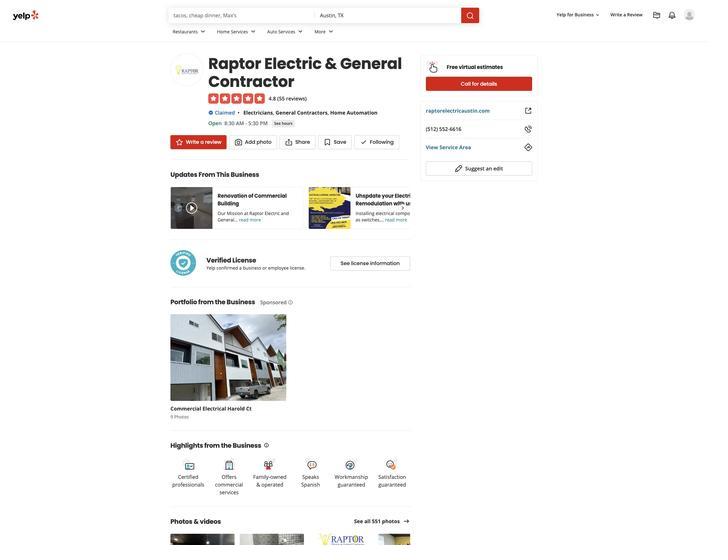Task type: locate. For each thing, give the bounding box(es) containing it.
0 horizontal spatial general
[[276, 109, 296, 116]]

or
[[263, 265, 267, 271]]

0 vertical spatial electric
[[265, 53, 322, 75]]

commercial up 9
[[171, 405, 201, 413]]

0 horizontal spatial a
[[201, 138, 204, 146]]

1 vertical spatial photos
[[171, 518, 193, 527]]

1 horizontal spatial none field
[[320, 12, 457, 19]]

1 horizontal spatial services
[[279, 28, 296, 35]]

and
[[281, 210, 289, 217]]

review
[[628, 12, 643, 18]]

from for highlights
[[205, 441, 220, 450]]

from right 'portfolio'
[[198, 298, 214, 307]]

details
[[481, 80, 498, 88]]

commercial right of
[[255, 192, 287, 200]]

free virtual estimates
[[447, 63, 503, 71]]

& inside uhspdate your electrical & remodulation with us!
[[420, 192, 424, 200]]

1 horizontal spatial read more
[[386, 217, 408, 223]]

none field find
[[174, 12, 310, 19]]

0 horizontal spatial 24 chevron down v2 image
[[199, 28, 207, 35]]

0 horizontal spatial read more
[[239, 217, 261, 223]]

2 guaranteed from the left
[[379, 482, 406, 489]]

am
[[236, 120, 244, 127]]

see inside button
[[341, 260, 350, 267]]

sponsored
[[260, 299, 287, 306]]

read more for of
[[239, 217, 261, 223]]

read more down electrical
[[386, 217, 408, 223]]

24 chevron down v2 image left "auto"
[[249, 28, 257, 35]]

offers
[[222, 474, 237, 481]]

commercial
[[215, 482, 243, 489]]

24 chevron down v2 image for auto services
[[297, 28, 305, 35]]

1 vertical spatial yelp
[[207, 265, 216, 271]]

1 horizontal spatial ,
[[328, 109, 329, 116]]

1 vertical spatial raptor
[[250, 210, 264, 217]]

1 vertical spatial electric
[[265, 210, 280, 217]]

0 vertical spatial home
[[217, 28, 230, 35]]

(512)
[[426, 126, 438, 133]]

1 , from the left
[[273, 109, 275, 116]]

1 services from the left
[[231, 28, 248, 35]]

see left the hours
[[274, 121, 281, 126]]

0 horizontal spatial commercial
[[171, 405, 201, 413]]

24 star v2 image
[[176, 138, 183, 146]]

see for see hours
[[274, 121, 281, 126]]

guaranteed
[[338, 482, 366, 489], [379, 482, 406, 489]]

for left 16 chevron down v2 image
[[568, 12, 574, 18]]

photos
[[174, 414, 189, 420], [171, 518, 193, 527]]

uhspdate
[[356, 192, 381, 200]]

services down find field
[[231, 28, 248, 35]]

1 guaranteed from the left
[[338, 482, 366, 489]]

the for portfolio
[[215, 298, 226, 307]]

guaranteed inside workmanship guaranteed
[[338, 482, 366, 489]]

1 horizontal spatial yelp
[[557, 12, 567, 18]]

offers_commercial_services image
[[223, 458, 236, 471]]

certified professionals
[[172, 474, 204, 489]]

estimates
[[477, 63, 503, 71]]

raptor inside our mission at raptor electric and general…
[[250, 210, 264, 217]]

from right highlights
[[205, 441, 220, 450]]

raptor inside raptor electric & general contractor
[[209, 53, 261, 75]]

24 chevron down v2 image inside home services link
[[249, 28, 257, 35]]

electricians , general contractors , home automation
[[244, 109, 378, 116]]

551
[[372, 518, 381, 525]]

0 horizontal spatial yelp
[[207, 265, 216, 271]]

see all 551 photos
[[354, 518, 400, 525]]

2 24 chevron down v2 image from the left
[[327, 28, 335, 35]]

1 horizontal spatial 24 chevron down v2 image
[[327, 28, 335, 35]]

0 horizontal spatial for
[[472, 80, 479, 88]]

workmanship
[[335, 474, 369, 481]]

for for call
[[472, 80, 479, 88]]

home
[[217, 28, 230, 35], [331, 109, 346, 116]]

info icon image
[[264, 443, 269, 448], [264, 443, 269, 448]]

updates
[[171, 170, 197, 179]]

read down electrical
[[386, 217, 395, 223]]

more for electrical
[[396, 217, 408, 223]]

0 vertical spatial electrical
[[395, 192, 419, 200]]

0 horizontal spatial services
[[231, 28, 248, 35]]

from
[[199, 170, 215, 179]]

2 services from the left
[[279, 28, 296, 35]]

2 24 chevron down v2 image from the left
[[297, 28, 305, 35]]

0 horizontal spatial none field
[[174, 12, 310, 19]]

1 vertical spatial the
[[221, 441, 232, 450]]

for right the call at the top of page
[[472, 80, 479, 88]]

1 horizontal spatial electrical
[[395, 192, 419, 200]]

0 vertical spatial the
[[215, 298, 226, 307]]

notifications image
[[669, 12, 677, 19]]

2 horizontal spatial a
[[624, 12, 627, 18]]

view service area link
[[426, 144, 472, 151]]

1 horizontal spatial a
[[239, 265, 242, 271]]

2 vertical spatial a
[[239, 265, 242, 271]]

write a review link
[[608, 9, 646, 21]]

services for auto services
[[279, 28, 296, 35]]

24 chevron down v2 image inside auto services link
[[297, 28, 305, 35]]

of
[[249, 192, 254, 200]]

None search field
[[169, 8, 481, 23]]

electric inside our mission at raptor electric and general…
[[265, 210, 280, 217]]

building
[[218, 200, 239, 208]]

24 directions v2 image
[[525, 144, 533, 151]]

guaranteed down satisfaction
[[379, 482, 406, 489]]

view service area
[[426, 144, 472, 151]]

general
[[340, 53, 402, 75], [276, 109, 296, 116]]

24 chevron down v2 image right the more
[[327, 28, 335, 35]]

& up the components, at the top right of page
[[420, 192, 424, 200]]

photos inside photos & videos element
[[171, 518, 193, 527]]

0 vertical spatial from
[[198, 298, 214, 307]]

suggest
[[466, 165, 485, 172]]

read down at
[[239, 217, 249, 223]]

& inside the family-owned & operated
[[257, 482, 260, 489]]

services for home services
[[231, 28, 248, 35]]

, left home automation link
[[328, 109, 329, 116]]

0 vertical spatial see
[[274, 121, 281, 126]]

1 24 chevron down v2 image from the left
[[249, 28, 257, 35]]

user actions element
[[552, 8, 705, 48]]

24 arrow right v2 image
[[403, 518, 410, 526]]

1 horizontal spatial home
[[331, 109, 346, 116]]

home down find field
[[217, 28, 230, 35]]

0 vertical spatial commercial
[[255, 192, 287, 200]]

more down the components, at the top right of page
[[396, 217, 408, 223]]

commercial inside renovation of commercial building
[[255, 192, 287, 200]]

updates from this business element
[[160, 160, 442, 229]]

employee
[[268, 265, 289, 271]]

2 read from the left
[[386, 217, 395, 223]]

yelp inside button
[[557, 12, 567, 18]]

for for yelp
[[568, 12, 574, 18]]

the for highlights
[[221, 441, 232, 450]]

1 vertical spatial electrical
[[203, 405, 226, 413]]

more down renovation of commercial building on the left top of the page
[[250, 217, 261, 223]]

for inside button
[[472, 80, 479, 88]]

our
[[218, 210, 226, 217]]

1 more from the left
[[250, 217, 261, 223]]

24 chevron down v2 image right auto services
[[297, 28, 305, 35]]

0 vertical spatial for
[[568, 12, 574, 18]]

0 horizontal spatial see
[[274, 121, 281, 126]]

services right "auto"
[[279, 28, 296, 35]]

electrical up us!
[[395, 192, 419, 200]]

read for of
[[239, 217, 249, 223]]

for inside button
[[568, 12, 574, 18]]

uhspdate your electrical & remodulation with us! image
[[309, 187, 351, 229]]

Find text field
[[174, 12, 310, 19]]

such
[[424, 210, 434, 217]]

raptor
[[209, 53, 261, 75], [250, 210, 264, 217]]

& inside raptor electric & general contractor
[[325, 53, 337, 75]]

electrical
[[395, 192, 419, 200], [203, 405, 226, 413]]

, down 4.8 in the top left of the page
[[273, 109, 275, 116]]

more link
[[310, 23, 340, 42]]

1 vertical spatial for
[[472, 80, 479, 88]]

0 horizontal spatial 24 chevron down v2 image
[[249, 28, 257, 35]]

1 horizontal spatial write
[[611, 12, 623, 18]]

1 horizontal spatial guaranteed
[[379, 482, 406, 489]]

0 horizontal spatial write
[[186, 138, 199, 146]]

photos left videos
[[171, 518, 193, 527]]

write left review
[[611, 12, 623, 18]]

24 chevron down v2 image
[[249, 28, 257, 35], [327, 28, 335, 35]]

see license information
[[341, 260, 400, 267]]

1 vertical spatial a
[[201, 138, 204, 146]]

a
[[624, 12, 627, 18], [201, 138, 204, 146], [239, 265, 242, 271]]

& down the family-
[[257, 482, 260, 489]]

0 horizontal spatial home
[[217, 28, 230, 35]]

1 none field from the left
[[174, 12, 310, 19]]

electricians link
[[244, 109, 273, 116]]

open
[[209, 120, 222, 127]]

1 vertical spatial from
[[205, 441, 220, 450]]

write inside user actions element
[[611, 12, 623, 18]]

suggest an edit
[[466, 165, 503, 172]]

read more down at
[[239, 217, 261, 223]]

2 horizontal spatial see
[[354, 518, 363, 525]]

from
[[198, 298, 214, 307], [205, 441, 220, 450]]

home left automation
[[331, 109, 346, 116]]

1 read more from the left
[[239, 217, 261, 223]]

2 vertical spatial see
[[354, 518, 363, 525]]

a for review
[[201, 138, 204, 146]]

see left the license
[[341, 260, 350, 267]]

24 checkmark v2 image
[[360, 138, 368, 146]]

electrical left the harold at the bottom of page
[[203, 405, 226, 413]]

remodulation
[[356, 200, 393, 208]]

home services link
[[212, 23, 262, 42]]

photos & videos
[[171, 518, 221, 527]]

call for details
[[461, 80, 498, 88]]

1 vertical spatial write
[[186, 138, 199, 146]]

raptor right at
[[250, 210, 264, 217]]

us!
[[406, 200, 414, 208]]

0 vertical spatial yelp
[[557, 12, 567, 18]]

read for your
[[386, 217, 395, 223]]

search image
[[467, 12, 475, 19]]

1 horizontal spatial for
[[568, 12, 574, 18]]

0 vertical spatial a
[[624, 12, 627, 18]]

24 camera v2 image
[[235, 138, 243, 146]]

(512) 552-6616
[[426, 126, 462, 133]]

for
[[568, 12, 574, 18], [472, 80, 479, 88]]

4.8 star rating image
[[209, 93, 265, 104]]

see inside "link"
[[274, 121, 281, 126]]

0 horizontal spatial electrical
[[203, 405, 226, 413]]

previous image
[[175, 204, 182, 212]]

1 vertical spatial see
[[341, 260, 350, 267]]

speaks_spanish image
[[305, 458, 317, 471]]

a for review
[[624, 12, 627, 18]]

24 chevron down v2 image
[[199, 28, 207, 35], [297, 28, 305, 35]]

speaks
[[303, 474, 319, 481]]

yelp for business
[[557, 12, 594, 18]]

raptor down home services link
[[209, 53, 261, 75]]

0 horizontal spatial guaranteed
[[338, 482, 366, 489]]

contractor
[[209, 71, 295, 93]]

1 vertical spatial commercial
[[171, 405, 201, 413]]

following
[[370, 138, 394, 146]]

1 horizontal spatial more
[[396, 217, 408, 223]]

satisfaction
[[379, 474, 406, 481]]

home inside business categories element
[[217, 28, 230, 35]]

0 vertical spatial write
[[611, 12, 623, 18]]

1 horizontal spatial read
[[386, 217, 395, 223]]

family-
[[253, 474, 271, 481]]

pm
[[260, 120, 268, 127]]

24 chevron down v2 image for home services
[[249, 28, 257, 35]]

0 horizontal spatial read
[[239, 217, 249, 223]]

0 horizontal spatial more
[[250, 217, 261, 223]]

family_owned_operated image
[[264, 458, 277, 471]]

24 chevron down v2 image inside the restaurants link
[[199, 28, 207, 35]]

certified_professionals image
[[182, 458, 195, 471]]

general…
[[218, 217, 238, 223]]

None field
[[174, 12, 310, 19], [320, 12, 457, 19]]

,
[[273, 109, 275, 116], [328, 109, 329, 116]]

highlights from the business
[[171, 441, 261, 450]]

services
[[231, 28, 248, 35], [279, 28, 296, 35]]

1 24 chevron down v2 image from the left
[[199, 28, 207, 35]]

2 none field from the left
[[320, 12, 457, 19]]

24 chevron down v2 image inside more link
[[327, 28, 335, 35]]

service
[[440, 144, 458, 151]]

guaranteed down workmanship
[[338, 482, 366, 489]]

9
[[171, 414, 173, 420]]

write right 24 star v2 image
[[186, 138, 199, 146]]

1 horizontal spatial general
[[340, 53, 402, 75]]

& down more link
[[325, 53, 337, 75]]

contractors
[[297, 109, 328, 116]]

license
[[351, 260, 369, 267]]

electrical inside uhspdate your electrical & remodulation with us!
[[395, 192, 419, 200]]

highlights
[[171, 441, 203, 450]]

see license information button
[[331, 257, 410, 271]]

1 vertical spatial general
[[276, 109, 296, 116]]

claimed
[[215, 109, 235, 116]]

0 horizontal spatial ,
[[273, 109, 275, 116]]

1 horizontal spatial 24 chevron down v2 image
[[297, 28, 305, 35]]

24 chevron down v2 image right restaurants on the left top
[[199, 28, 207, 35]]

see inside photos & videos element
[[354, 518, 363, 525]]

business logo image
[[171, 53, 203, 86]]

0 vertical spatial photos
[[174, 414, 189, 420]]

1 horizontal spatial commercial
[[255, 192, 287, 200]]

2 more from the left
[[396, 217, 408, 223]]

2 read more from the left
[[386, 217, 408, 223]]

projects image
[[653, 12, 661, 19]]

0 vertical spatial raptor
[[209, 53, 261, 75]]

1 horizontal spatial see
[[341, 260, 350, 267]]

from inside the portfolio from the business element
[[198, 298, 214, 307]]

photos right 9
[[174, 414, 189, 420]]

see left all at the bottom of the page
[[354, 518, 363, 525]]

reviews)
[[286, 95, 307, 102]]

0 vertical spatial general
[[340, 53, 402, 75]]

portfolio from the business element
[[160, 287, 414, 421]]

1 read from the left
[[239, 217, 249, 223]]



Task type: vqa. For each thing, say whether or not it's contained in the screenshot.
miles
no



Task type: describe. For each thing, give the bounding box(es) containing it.
our mission at raptor electric and general…
[[218, 210, 289, 223]]

16 chevron down v2 image
[[596, 12, 601, 18]]

home automation link
[[331, 109, 378, 116]]

1 vertical spatial home
[[331, 109, 346, 116]]

hours
[[282, 121, 293, 126]]

commercial electrical harold ct 9 photos
[[171, 405, 252, 420]]

5:30
[[249, 120, 259, 127]]

add photo link
[[229, 135, 277, 149]]

restaurants link
[[168, 23, 212, 42]]

(55 reviews) link
[[278, 95, 307, 102]]

speaks spanish
[[302, 474, 320, 489]]

& left videos
[[194, 518, 199, 527]]

24 external link v2 image
[[525, 107, 533, 115]]

business for portfolio from the business
[[227, 298, 255, 307]]

save
[[334, 138, 347, 146]]

yelp inside verified license yelp confirmed a business or employee license.
[[207, 265, 216, 271]]

certified
[[178, 474, 199, 481]]

call
[[461, 80, 471, 88]]

verified
[[207, 256, 231, 265]]

add
[[245, 138, 256, 146]]

write a review
[[186, 138, 222, 146]]

raptorelectricaustin.com
[[426, 107, 490, 114]]

general contractors link
[[276, 109, 328, 116]]

owned
[[271, 474, 287, 481]]

auto
[[267, 28, 277, 35]]

read more for your
[[386, 217, 408, 223]]

call for details button
[[426, 77, 533, 91]]

satisfaction_guaranteed image
[[386, 458, 399, 471]]

24 save outline v2 image
[[324, 138, 331, 146]]

see hours
[[274, 121, 293, 126]]

commercial inside commercial electrical harold ct 9 photos
[[171, 405, 201, 413]]

add photo
[[245, 138, 272, 146]]

see for see license information
[[341, 260, 350, 267]]

offers commercial services
[[215, 474, 243, 496]]

at
[[244, 210, 248, 217]]

your
[[382, 192, 394, 200]]

bjord u. image
[[684, 9, 696, 20]]

family-owned & operated
[[253, 474, 287, 489]]

business inside button
[[575, 12, 594, 18]]

see hours link
[[272, 120, 295, 128]]

electricians
[[244, 109, 273, 116]]

virtual
[[459, 63, 476, 71]]

business
[[243, 265, 261, 271]]

business for updates from this business
[[231, 170, 259, 179]]

more for commercial
[[250, 217, 261, 223]]

16 info v2 image
[[288, 300, 293, 305]]

a inside verified license yelp confirmed a business or employee license.
[[239, 265, 242, 271]]

electric inside raptor electric & general contractor
[[265, 53, 322, 75]]

license
[[233, 256, 256, 265]]

with
[[394, 200, 405, 208]]

services
[[220, 489, 239, 496]]

24 chevron down v2 image for more
[[327, 28, 335, 35]]

next image
[[399, 204, 406, 212]]

raptorelectricaustin.com link
[[426, 107, 490, 114]]

license.
[[290, 265, 306, 271]]

uhspdate your electrical & remodulation with us!
[[356, 192, 424, 208]]

workmanship guaranteed
[[335, 474, 369, 489]]

552-
[[440, 126, 450, 133]]

ct
[[246, 405, 252, 413]]

24 chevron down v2 image for restaurants
[[199, 28, 207, 35]]

photos & videos element
[[160, 507, 443, 546]]

16 claim filled v2 image
[[209, 110, 214, 115]]

satisfaction guaranteed
[[379, 474, 406, 489]]

more
[[315, 28, 326, 35]]

from for portfolio
[[198, 298, 214, 307]]

business for highlights from the business
[[233, 441, 261, 450]]

open 8:30 am - 5:30 pm
[[209, 120, 268, 127]]

free
[[447, 63, 458, 71]]

area
[[460, 144, 472, 151]]

write for write a review
[[611, 12, 623, 18]]

24 pencil v2 image
[[455, 165, 463, 173]]

24 phone v2 image
[[525, 125, 533, 133]]

write a review link
[[171, 135, 227, 149]]

renovation
[[218, 192, 247, 200]]

switches,…
[[362, 217, 384, 223]]

home services
[[217, 28, 248, 35]]

auto services
[[267, 28, 296, 35]]

save button
[[318, 135, 352, 149]]

electrical inside commercial electrical harold ct 9 photos
[[203, 405, 226, 413]]

Near text field
[[320, 12, 457, 19]]

all
[[365, 518, 371, 525]]

verified license yelp confirmed a business or employee license.
[[207, 256, 306, 271]]

photo
[[257, 138, 272, 146]]

restaurants
[[173, 28, 198, 35]]

share
[[296, 138, 310, 146]]

installing electrical components, such as switches,…
[[356, 210, 434, 223]]

6616
[[450, 126, 462, 133]]

2 , from the left
[[328, 109, 329, 116]]

workmanship_guaranteed image
[[345, 458, 358, 471]]

24 share v2 image
[[285, 138, 293, 146]]

write a review
[[611, 12, 643, 18]]

business categories element
[[168, 23, 696, 42]]

guaranteed for satisfaction guaranteed
[[379, 482, 406, 489]]

4.8 (55 reviews)
[[269, 95, 307, 102]]

write for write a review
[[186, 138, 199, 146]]

general inside raptor electric & general contractor
[[340, 53, 402, 75]]

8:30
[[225, 120, 235, 127]]

guaranteed for workmanship guaranteed
[[338, 482, 366, 489]]

see for see all 551 photos
[[354, 518, 363, 525]]

yelp for business button
[[555, 9, 603, 21]]

suggest an edit button
[[426, 162, 533, 176]]

review
[[205, 138, 222, 146]]

renovation of commercial building image
[[171, 187, 213, 229]]

as
[[356, 217, 361, 223]]

components,
[[396, 210, 423, 217]]

raptor electric & general contractor
[[209, 53, 402, 93]]

none field near
[[320, 12, 457, 19]]

portfolio from the business
[[171, 298, 255, 307]]

photos inside commercial electrical harold ct 9 photos
[[174, 414, 189, 420]]

videos
[[200, 518, 221, 527]]

(55
[[278, 95, 285, 102]]

mission
[[227, 210, 243, 217]]



